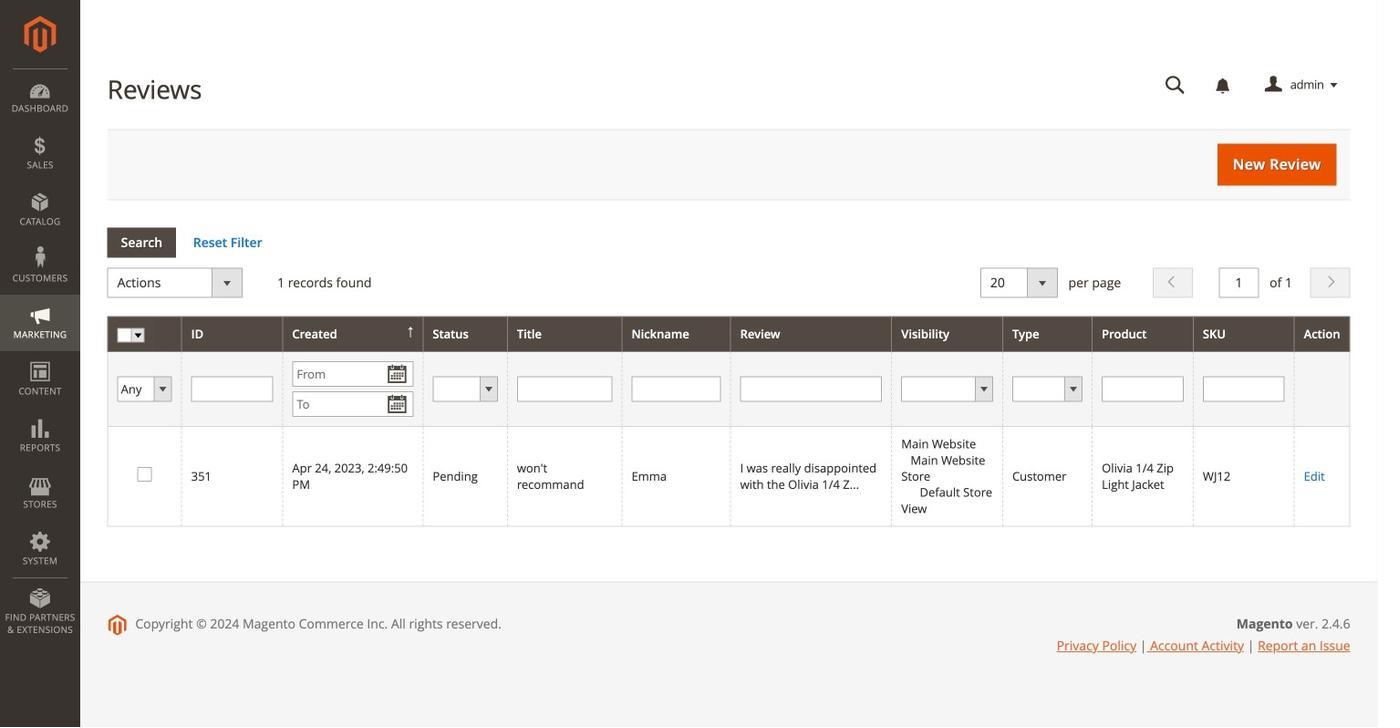 Task type: describe. For each thing, give the bounding box(es) containing it.
magento admin panel image
[[24, 16, 56, 53]]

From text field
[[292, 361, 414, 387]]



Task type: locate. For each thing, give the bounding box(es) containing it.
menu bar
[[0, 68, 80, 645]]

To text field
[[292, 392, 414, 417]]

None checkbox
[[137, 467, 149, 479]]

None text field
[[517, 376, 613, 402], [632, 376, 721, 402], [741, 376, 883, 402], [1102, 376, 1184, 402], [1203, 376, 1285, 402], [517, 376, 613, 402], [632, 376, 721, 402], [741, 376, 883, 402], [1102, 376, 1184, 402], [1203, 376, 1285, 402]]

None text field
[[1153, 69, 1199, 101], [1220, 268, 1260, 298], [191, 376, 273, 402], [1153, 69, 1199, 101], [1220, 268, 1260, 298], [191, 376, 273, 402]]



